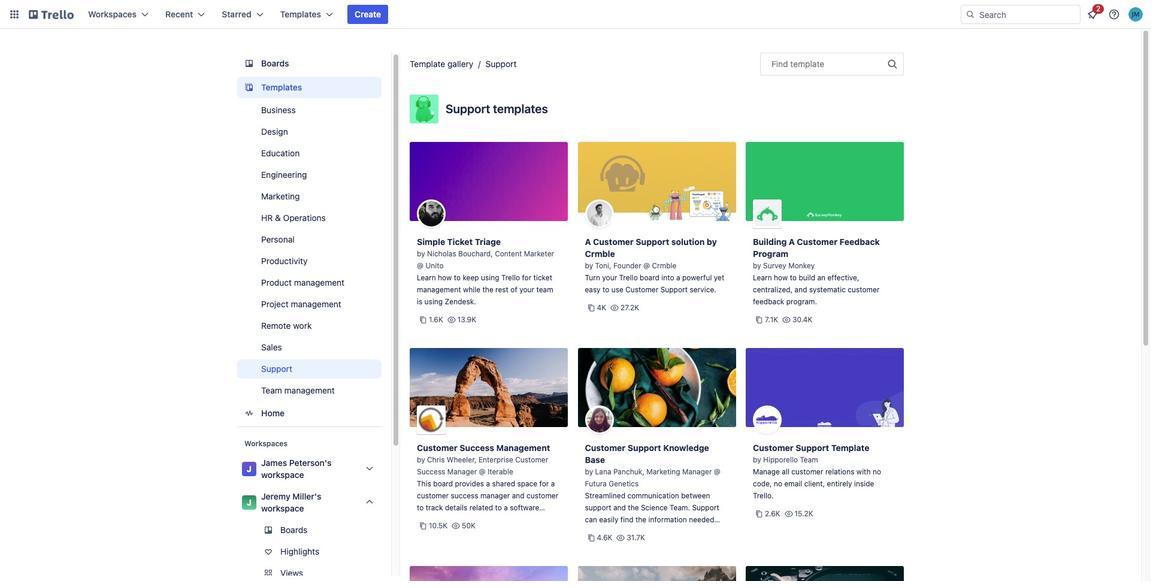 Task type: describe. For each thing, give the bounding box(es) containing it.
a inside a customer support solution by crmble by toni, founder @ crmble turn your trello board into a powerful yet easy to use customer support service.
[[585, 237, 591, 247]]

and down can
[[585, 527, 598, 536]]

productivity link
[[237, 252, 382, 271]]

0 vertical spatial using
[[481, 273, 500, 282]]

boards link for home
[[237, 53, 382, 74]]

nicholas bouchard, content marketer @ unito image
[[417, 200, 446, 228]]

trello inside a customer support solution by crmble by toni, founder @ crmble turn your trello board into a powerful yet easy to use customer support service.
[[619, 273, 638, 282]]

a down "find"
[[625, 527, 629, 536]]

sales
[[261, 342, 282, 352]]

0 horizontal spatial team
[[261, 385, 282, 396]]

all
[[782, 467, 790, 476]]

rest
[[496, 285, 509, 294]]

work
[[293, 321, 312, 331]]

founder
[[614, 261, 642, 270]]

remote work
[[261, 321, 312, 331]]

wheeler,
[[447, 455, 477, 464]]

submit
[[600, 527, 623, 536]]

workspace for jeremy
[[261, 503, 304, 514]]

remote
[[261, 321, 291, 331]]

0 horizontal spatial template
[[410, 59, 445, 69]]

your inside a customer support solution by crmble by toni, founder @ crmble turn your trello board into a powerful yet easy to use customer support service.
[[602, 273, 617, 282]]

find template
[[772, 59, 825, 69]]

keep
[[463, 273, 479, 282]]

turn
[[585, 273, 600, 282]]

j for james
[[247, 464, 252, 474]]

code,
[[753, 479, 772, 488]]

space
[[517, 479, 538, 488]]

project management
[[261, 299, 341, 309]]

board image
[[242, 56, 256, 71]]

team
[[537, 285, 554, 294]]

management
[[497, 443, 550, 453]]

remote work link
[[237, 316, 382, 336]]

forward image
[[379, 566, 394, 581]]

team management
[[261, 385, 335, 396]]

program.
[[787, 297, 817, 306]]

jeremy
[[261, 491, 291, 502]]

open information menu image
[[1109, 8, 1121, 20]]

0 horizontal spatial science
[[641, 503, 668, 512]]

while
[[463, 285, 481, 294]]

@ inside customer support knowledge base by lana panchuk, marketing manager @ futura genetics streamlined communication between support and the science team. support can easily find the information needed and submit a request to the science team in case there is a necessity.
[[714, 467, 721, 476]]

support up founder
[[636, 237, 670, 247]]

the up "find"
[[628, 503, 639, 512]]

the up 'request'
[[636, 515, 647, 524]]

learn inside simple ticket triage by nicholas bouchard, content marketer @ unito learn how to keep using trello for ticket management while the rest of your team is using zendesk.
[[417, 273, 436, 282]]

customer support template by hipporello team manage all customer relations with no code, no email client, entirely inside trello.
[[753, 443, 882, 500]]

a customer support solution by crmble by toni, founder @ crmble turn your trello board into a powerful yet easy to use customer support service.
[[585, 237, 725, 294]]

design link
[[237, 122, 382, 141]]

customer inside building a customer feedback program by survey monkey learn how to build an effective, centralized, and systematic customer feedback program.
[[797, 237, 838, 247]]

an
[[818, 273, 826, 282]]

starred button
[[215, 5, 271, 24]]

to inside building a customer feedback program by survey monkey learn how to build an effective, centralized, and systematic customer feedback program.
[[790, 273, 797, 282]]

a down manager
[[504, 503, 508, 512]]

0 horizontal spatial crmble
[[585, 249, 615, 259]]

provides
[[455, 479, 484, 488]]

by up turn in the right of the page
[[585, 261, 593, 270]]

support down sales
[[261, 364, 292, 374]]

learn inside building a customer feedback program by survey monkey learn how to build an effective, centralized, and systematic customer feedback program.
[[753, 273, 772, 282]]

trello inside simple ticket triage by nicholas bouchard, content marketer @ unito learn how to keep using trello for ticket management while the rest of your team is using zendesk.
[[502, 273, 520, 282]]

management for project management
[[291, 299, 341, 309]]

starred
[[222, 9, 252, 19]]

management for team management
[[284, 385, 335, 396]]

feedback
[[840, 237, 880, 247]]

toni, founder @ crmble image
[[585, 200, 614, 228]]

hr & operations link
[[237, 209, 382, 228]]

support up needed
[[692, 503, 720, 512]]

to left track
[[417, 503, 424, 512]]

4.6k
[[597, 533, 613, 542]]

board inside a customer support solution by crmble by toni, founder @ crmble turn your trello board into a powerful yet easy to use customer support service.
[[640, 273, 660, 282]]

needed
[[689, 515, 715, 524]]

into
[[662, 273, 675, 282]]

to inside a customer support solution by crmble by toni, founder @ crmble turn your trello board into a powerful yet easy to use customer support service.
[[603, 285, 610, 294]]

to inside simple ticket triage by nicholas bouchard, content marketer @ unito learn how to keep using trello for ticket management while the rest of your team is using zendesk.
[[454, 273, 461, 282]]

support right support icon
[[446, 102, 490, 116]]

feedback
[[753, 297, 785, 306]]

team inside customer support knowledge base by lana panchuk, marketing manager @ futura genetics streamlined communication between support and the science team. support can easily find the information needed and submit a request to the science team in case there is a necessity.
[[709, 527, 727, 536]]

for inside customer success management by chris wheeler, enterprise customer success manager @ iterable this board provides a shared space for a customer success manager and customer to track details related to a software deployment.
[[540, 479, 549, 488]]

survey
[[764, 261, 787, 270]]

@ inside a customer support solution by crmble by toni, founder @ crmble turn your trello board into a powerful yet easy to use customer support service.
[[644, 261, 650, 270]]

views
[[280, 568, 303, 578]]

31.7k
[[627, 533, 645, 542]]

support right gallery
[[486, 59, 517, 69]]

toni,
[[595, 261, 612, 270]]

survey monkey image
[[753, 200, 782, 228]]

customer up toni,
[[593, 237, 634, 247]]

program
[[753, 249, 789, 259]]

business
[[261, 105, 296, 115]]

13.9k
[[458, 315, 476, 324]]

lana panchuk, marketing manager @ futura genetics image
[[585, 406, 614, 434]]

by inside customer support template by hipporello team manage all customer relations with no code, no email client, entirely inside trello.
[[753, 455, 761, 464]]

a inside building a customer feedback program by survey monkey learn how to build an effective, centralized, and systematic customer feedback program.
[[789, 237, 795, 247]]

base
[[585, 455, 605, 465]]

template
[[791, 59, 825, 69]]

manager inside customer support knowledge base by lana panchuk, marketing manager @ futura genetics streamlined communication between support and the science team. support can easily find the information needed and submit a request to the science team in case there is a necessity.
[[683, 467, 712, 476]]

trello.
[[753, 491, 774, 500]]

genetics
[[609, 479, 639, 488]]

in
[[585, 539, 591, 548]]

0 vertical spatial marketing
[[261, 191, 300, 201]]

how inside simple ticket triage by nicholas bouchard, content marketer @ unito learn how to keep using trello for ticket management while the rest of your team is using zendesk.
[[438, 273, 452, 282]]

marketing link
[[237, 187, 382, 206]]

a up manager
[[486, 479, 490, 488]]

project management link
[[237, 295, 382, 314]]

customer success management by chris wheeler, enterprise customer success manager @ iterable this board provides a shared space for a customer success manager and customer to track details related to a software deployment.
[[417, 443, 559, 524]]

simple
[[417, 237, 445, 247]]

customer up chris
[[417, 443, 458, 453]]

manager inside customer success management by chris wheeler, enterprise customer success manager @ iterable this board provides a shared space for a customer success manager and customer to track details related to a software deployment.
[[448, 467, 477, 476]]

personal link
[[237, 230, 382, 249]]

30.4k
[[793, 315, 813, 324]]

engineering
[[261, 170, 307, 180]]

relations
[[826, 467, 855, 476]]

search image
[[966, 10, 976, 19]]

between
[[682, 491, 710, 500]]

there
[[611, 539, 629, 548]]

how inside building a customer feedback program by survey monkey learn how to build an effective, centralized, and systematic customer feedback program.
[[774, 273, 788, 282]]

boards for home
[[261, 58, 289, 68]]

@ inside simple ticket triage by nicholas bouchard, content marketer @ unito learn how to keep using trello for ticket management while the rest of your team is using zendesk.
[[417, 261, 424, 270]]

with
[[857, 467, 871, 476]]

customer up track
[[417, 491, 449, 500]]

design
[[261, 126, 288, 137]]

support down 'into'
[[661, 285, 688, 294]]

create button
[[348, 5, 388, 24]]

peterson's
[[289, 458, 332, 468]]

1 vertical spatial no
[[774, 479, 783, 488]]

shared
[[492, 479, 515, 488]]

personal
[[261, 234, 295, 245]]

10.5k
[[429, 521, 448, 530]]

product management link
[[237, 273, 382, 292]]

necessity.
[[644, 539, 678, 548]]

@ inside customer success management by chris wheeler, enterprise customer success manager @ iterable this board provides a shared space for a customer success manager and customer to track details related to a software deployment.
[[479, 467, 486, 476]]

panchuk,
[[614, 467, 645, 476]]

2 notifications image
[[1086, 7, 1100, 22]]

to down manager
[[495, 503, 502, 512]]

workspaces button
[[81, 5, 156, 24]]

can
[[585, 515, 597, 524]]

sales link
[[237, 338, 382, 357]]

entirely
[[827, 479, 853, 488]]

a right the space
[[551, 479, 555, 488]]

templates button
[[273, 5, 340, 24]]

hr
[[261, 213, 273, 223]]

Find template field
[[761, 53, 904, 76]]

client,
[[805, 479, 825, 488]]

futura
[[585, 479, 607, 488]]

and up "find"
[[614, 503, 626, 512]]



Task type: locate. For each thing, give the bounding box(es) containing it.
0 vertical spatial team
[[261, 385, 282, 396]]

0 horizontal spatial using
[[425, 297, 443, 306]]

customer inside customer support template by hipporello team manage all customer relations with no code, no email client, entirely inside trello.
[[792, 467, 824, 476]]

@ up provides
[[479, 467, 486, 476]]

2 workspace from the top
[[261, 503, 304, 514]]

your right of
[[520, 285, 535, 294]]

0 vertical spatial support link
[[486, 59, 517, 69]]

monkey
[[789, 261, 815, 270]]

deployment.
[[417, 515, 459, 524]]

0 horizontal spatial how
[[438, 273, 452, 282]]

0 vertical spatial templates
[[280, 9, 321, 19]]

0 vertical spatial workspaces
[[88, 9, 137, 19]]

j for jeremy
[[247, 497, 252, 508]]

highlights link
[[237, 542, 382, 562]]

for left ticket
[[522, 273, 532, 282]]

boards link up templates link
[[237, 53, 382, 74]]

crmble up toni,
[[585, 249, 615, 259]]

1 vertical spatial template
[[832, 443, 870, 453]]

manager up between
[[683, 467, 712, 476]]

home link
[[237, 403, 382, 424]]

0 vertical spatial boards link
[[237, 53, 382, 74]]

how down unito
[[438, 273, 452, 282]]

0 horizontal spatial marketing
[[261, 191, 300, 201]]

a right 'into'
[[677, 273, 681, 282]]

jeremy miller (jeremymiller198) image
[[1129, 7, 1143, 22]]

customer up hipporello
[[753, 443, 794, 453]]

james
[[261, 458, 287, 468]]

to left build
[[790, 273, 797, 282]]

customer up 27.2k
[[626, 285, 659, 294]]

support inside customer support template by hipporello team manage all customer relations with no code, no email client, entirely inside trello.
[[796, 443, 830, 453]]

customer inside customer support template by hipporello team manage all customer relations with no code, no email client, entirely inside trello.
[[753, 443, 794, 453]]

Search field
[[976, 5, 1081, 23]]

a down toni, founder @ crmble icon
[[585, 237, 591, 247]]

1 learn from the left
[[417, 273, 436, 282]]

1 how from the left
[[438, 273, 452, 282]]

customer inside customer support knowledge base by lana panchuk, marketing manager @ futura genetics streamlined communication between support and the science team. support can easily find the information needed and submit a request to the science team in case there is a necessity.
[[585, 443, 626, 453]]

using
[[481, 273, 500, 282], [425, 297, 443, 306]]

to up necessity.
[[659, 527, 665, 536]]

1 vertical spatial marketing
[[647, 467, 681, 476]]

service.
[[690, 285, 717, 294]]

is inside simple ticket triage by nicholas bouchard, content marketer @ unito learn how to keep using trello for ticket management while the rest of your team is using zendesk.
[[417, 297, 423, 306]]

1 vertical spatial boards
[[280, 525, 308, 535]]

50k
[[462, 521, 476, 530]]

triage
[[475, 237, 501, 247]]

templates
[[280, 9, 321, 19], [261, 82, 302, 92]]

1 j from the top
[[247, 464, 252, 474]]

the left rest
[[483, 285, 494, 294]]

the down information
[[667, 527, 678, 536]]

template
[[410, 59, 445, 69], [832, 443, 870, 453]]

is left zendesk.
[[417, 297, 423, 306]]

0 vertical spatial science
[[641, 503, 668, 512]]

workspace down 'james'
[[261, 470, 304, 480]]

trello down founder
[[619, 273, 638, 282]]

template gallery
[[410, 59, 474, 69]]

home
[[261, 408, 285, 418]]

management down productivity "link"
[[294, 277, 345, 288]]

7.1k
[[765, 315, 779, 324]]

no right with
[[873, 467, 882, 476]]

easy
[[585, 285, 601, 294]]

by up manage
[[753, 455, 761, 464]]

your down toni,
[[602, 273, 617, 282]]

using up rest
[[481, 273, 500, 282]]

a down 'request'
[[638, 539, 642, 548]]

the inside simple ticket triage by nicholas bouchard, content marketer @ unito learn how to keep using trello for ticket management while the rest of your team is using zendesk.
[[483, 285, 494, 294]]

your inside simple ticket triage by nicholas bouchard, content marketer @ unito learn how to keep using trello for ticket management while the rest of your team is using zendesk.
[[520, 285, 535, 294]]

no
[[873, 467, 882, 476], [774, 479, 783, 488]]

0 vertical spatial your
[[602, 273, 617, 282]]

1 horizontal spatial manager
[[683, 467, 712, 476]]

1 vertical spatial your
[[520, 285, 535, 294]]

back to home image
[[29, 5, 74, 24]]

1 vertical spatial is
[[631, 539, 636, 548]]

hr & operations
[[261, 213, 326, 223]]

templates inside popup button
[[280, 9, 321, 19]]

1 vertical spatial for
[[540, 479, 549, 488]]

1 horizontal spatial is
[[631, 539, 636, 548]]

0 horizontal spatial board
[[433, 479, 453, 488]]

using up 1.6k
[[425, 297, 443, 306]]

education
[[261, 148, 300, 158]]

1 manager from the left
[[448, 467, 477, 476]]

2 how from the left
[[774, 273, 788, 282]]

0 horizontal spatial trello
[[502, 273, 520, 282]]

1 vertical spatial success
[[417, 467, 446, 476]]

crmble up 'into'
[[652, 261, 677, 270]]

customer
[[848, 285, 880, 294], [792, 467, 824, 476], [417, 491, 449, 500], [527, 491, 559, 500]]

building a customer feedback program by survey monkey learn how to build an effective, centralized, and systematic customer feedback program.
[[753, 237, 880, 306]]

2.6k
[[765, 509, 781, 518]]

support link down sales 'link'
[[237, 360, 382, 379]]

by left survey on the top right
[[753, 261, 761, 270]]

0 vertical spatial workspace
[[261, 470, 304, 480]]

home image
[[242, 406, 256, 421]]

ticket
[[534, 273, 553, 282]]

0 vertical spatial boards
[[261, 58, 289, 68]]

j
[[247, 464, 252, 474], [247, 497, 252, 508]]

marketing
[[261, 191, 300, 201], [647, 467, 681, 476]]

1 horizontal spatial support link
[[486, 59, 517, 69]]

board inside customer success management by chris wheeler, enterprise customer success manager @ iterable this board provides a shared space for a customer success manager and customer to track details related to a software deployment.
[[433, 479, 453, 488]]

trello
[[502, 273, 520, 282], [619, 273, 638, 282]]

team management link
[[237, 381, 382, 400]]

management inside product management link
[[294, 277, 345, 288]]

trello up of
[[502, 273, 520, 282]]

4k
[[597, 303, 607, 312]]

manager
[[448, 467, 477, 476], [683, 467, 712, 476]]

1 a from the left
[[585, 237, 591, 247]]

building
[[753, 237, 787, 247]]

team up client,
[[800, 455, 819, 464]]

1 horizontal spatial board
[[640, 273, 660, 282]]

1 vertical spatial workspace
[[261, 503, 304, 514]]

management for product management
[[294, 277, 345, 288]]

customer up the monkey
[[797, 237, 838, 247]]

1 vertical spatial science
[[680, 527, 707, 536]]

track
[[426, 503, 443, 512]]

templates
[[493, 102, 548, 116]]

1 horizontal spatial success
[[460, 443, 494, 453]]

and up software in the left bottom of the page
[[512, 491, 525, 500]]

2 a from the left
[[789, 237, 795, 247]]

1 horizontal spatial science
[[680, 527, 707, 536]]

templates right starred popup button
[[280, 9, 321, 19]]

by inside customer support knowledge base by lana panchuk, marketing manager @ futura genetics streamlined communication between support and the science team. support can easily find the information needed and submit a request to the science team in case there is a necessity.
[[585, 467, 593, 476]]

2 trello from the left
[[619, 273, 638, 282]]

boards link up 'highlights' link
[[237, 521, 382, 540]]

0 horizontal spatial support link
[[237, 360, 382, 379]]

support icon image
[[410, 95, 439, 123]]

find
[[772, 59, 788, 69]]

boards up highlights
[[280, 525, 308, 535]]

management down product management link
[[291, 299, 341, 309]]

inside
[[855, 479, 875, 488]]

science
[[641, 503, 668, 512], [680, 527, 707, 536]]

boards link for views
[[237, 521, 382, 540]]

manage
[[753, 467, 780, 476]]

iterable
[[488, 467, 513, 476]]

support
[[585, 503, 612, 512]]

@ right founder
[[644, 261, 650, 270]]

by left chris
[[417, 455, 425, 464]]

by inside simple ticket triage by nicholas bouchard, content marketer @ unito learn how to keep using trello for ticket management while the rest of your team is using zendesk.
[[417, 249, 425, 258]]

template board image
[[242, 80, 256, 95]]

to left keep at the top left of the page
[[454, 273, 461, 282]]

customer up 'base' on the right bottom of page
[[585, 443, 626, 453]]

1 horizontal spatial workspaces
[[245, 439, 288, 448]]

is inside customer support knowledge base by lana panchuk, marketing manager @ futura genetics streamlined communication between support and the science team. support can easily find the information needed and submit a request to the science team in case there is a necessity.
[[631, 539, 636, 548]]

templates link
[[237, 77, 382, 98]]

learn
[[417, 273, 436, 282], [753, 273, 772, 282]]

unito
[[426, 261, 444, 270]]

1 vertical spatial board
[[433, 479, 453, 488]]

jeremy miller's workspace
[[261, 491, 322, 514]]

1 vertical spatial team
[[800, 455, 819, 464]]

2 vertical spatial team
[[709, 527, 727, 536]]

0 vertical spatial board
[[640, 273, 660, 282]]

0 vertical spatial for
[[522, 273, 532, 282]]

template up relations
[[832, 443, 870, 453]]

and inside customer success management by chris wheeler, enterprise customer success manager @ iterable this board provides a shared space for a customer success manager and customer to track details related to a software deployment.
[[512, 491, 525, 500]]

team inside customer support template by hipporello team manage all customer relations with no code, no email client, entirely inside trello.
[[800, 455, 819, 464]]

and inside building a customer feedback program by survey monkey learn how to build an effective, centralized, and systematic customer feedback program.
[[795, 285, 808, 294]]

nicholas
[[427, 249, 456, 258]]

0 horizontal spatial a
[[585, 237, 591, 247]]

team.
[[670, 503, 690, 512]]

a inside a customer support solution by crmble by toni, founder @ crmble turn your trello board into a powerful yet easy to use customer support service.
[[677, 273, 681, 282]]

education link
[[237, 144, 382, 163]]

primary element
[[0, 0, 1151, 29]]

1 vertical spatial boards link
[[237, 521, 382, 540]]

team down needed
[[709, 527, 727, 536]]

by right solution
[[707, 237, 717, 247]]

board right the this
[[433, 479, 453, 488]]

how down survey on the top right
[[774, 273, 788, 282]]

marketing up &
[[261, 191, 300, 201]]

workspace
[[261, 470, 304, 480], [261, 503, 304, 514]]

miller's
[[293, 491, 322, 502]]

zendesk.
[[445, 297, 476, 306]]

customer down the space
[[527, 491, 559, 500]]

0 horizontal spatial your
[[520, 285, 535, 294]]

marketer
[[524, 249, 554, 258]]

1 vertical spatial j
[[247, 497, 252, 508]]

0 horizontal spatial workspaces
[[88, 9, 137, 19]]

workspace inside jeremy miller's workspace
[[261, 503, 304, 514]]

management inside simple ticket triage by nicholas bouchard, content marketer @ unito learn how to keep using trello for ticket management while the rest of your team is using zendesk.
[[417, 285, 461, 294]]

james peterson's workspace
[[261, 458, 332, 480]]

0 vertical spatial success
[[460, 443, 494, 453]]

support link right gallery
[[486, 59, 517, 69]]

management down unito
[[417, 285, 461, 294]]

template inside customer support template by hipporello team manage all customer relations with no code, no email client, entirely inside trello.
[[832, 443, 870, 453]]

management inside team management link
[[284, 385, 335, 396]]

workspace inside "james peterson's workspace"
[[261, 470, 304, 480]]

project
[[261, 299, 289, 309]]

j left 'james'
[[247, 464, 252, 474]]

hipporello team image
[[753, 406, 782, 434]]

by down simple
[[417, 249, 425, 258]]

1 vertical spatial workspaces
[[245, 439, 288, 448]]

workspace for james
[[261, 470, 304, 480]]

science down needed
[[680, 527, 707, 536]]

workspace down jeremy
[[261, 503, 304, 514]]

to left use
[[603, 285, 610, 294]]

board
[[640, 273, 660, 282], [433, 479, 453, 488]]

no down 'all'
[[774, 479, 783, 488]]

is right there
[[631, 539, 636, 548]]

workspaces inside popup button
[[88, 9, 137, 19]]

management up home link
[[284, 385, 335, 396]]

customer down effective,
[[848, 285, 880, 294]]

1 horizontal spatial for
[[540, 479, 549, 488]]

1 horizontal spatial no
[[873, 467, 882, 476]]

support templates
[[446, 102, 548, 116]]

0 horizontal spatial no
[[774, 479, 783, 488]]

success down chris
[[417, 467, 446, 476]]

learn down unito
[[417, 273, 436, 282]]

template gallery link
[[410, 59, 474, 69]]

0 vertical spatial no
[[873, 467, 882, 476]]

board left 'into'
[[640, 273, 660, 282]]

team up 'home'
[[261, 385, 282, 396]]

1 vertical spatial crmble
[[652, 261, 677, 270]]

support up hipporello
[[796, 443, 830, 453]]

0 vertical spatial template
[[410, 59, 445, 69]]

j left jeremy
[[247, 497, 252, 508]]

15.2k
[[795, 509, 814, 518]]

template left gallery
[[410, 59, 445, 69]]

gallery
[[448, 59, 474, 69]]

1 horizontal spatial crmble
[[652, 261, 677, 270]]

recent
[[165, 9, 193, 19]]

manager down wheeler,
[[448, 467, 477, 476]]

2 manager from the left
[[683, 467, 712, 476]]

customer down management
[[516, 455, 549, 464]]

1 horizontal spatial learn
[[753, 273, 772, 282]]

for right the space
[[540, 479, 549, 488]]

operations
[[283, 213, 326, 223]]

boards for views
[[280, 525, 308, 535]]

management inside project management link
[[291, 299, 341, 309]]

1 horizontal spatial marketing
[[647, 467, 681, 476]]

communication
[[628, 491, 680, 500]]

powerful
[[683, 273, 712, 282]]

1 workspace from the top
[[261, 470, 304, 480]]

of
[[511, 285, 518, 294]]

success
[[460, 443, 494, 453], [417, 467, 446, 476]]

1 horizontal spatial how
[[774, 273, 788, 282]]

centralized,
[[753, 285, 793, 294]]

learn up centralized,
[[753, 273, 772, 282]]

1 horizontal spatial your
[[602, 273, 617, 282]]

support up panchuk,
[[628, 443, 661, 453]]

for inside simple ticket triage by nicholas bouchard, content marketer @ unito learn how to keep using trello for ticket management while the rest of your team is using zendesk.
[[522, 273, 532, 282]]

0 horizontal spatial learn
[[417, 273, 436, 282]]

0 horizontal spatial manager
[[448, 467, 477, 476]]

chris wheeler, enterprise customer success manager @ iterable image
[[417, 406, 446, 434]]

customer up client,
[[792, 467, 824, 476]]

marketing inside customer support knowledge base by lana panchuk, marketing manager @ futura genetics streamlined communication between support and the science team. support can easily find the information needed and submit a request to the science team in case there is a necessity.
[[647, 467, 681, 476]]

0 horizontal spatial is
[[417, 297, 423, 306]]

1 trello from the left
[[502, 273, 520, 282]]

team
[[261, 385, 282, 396], [800, 455, 819, 464], [709, 527, 727, 536]]

by inside customer success management by chris wheeler, enterprise customer success manager @ iterable this board provides a shared space for a customer success manager and customer to track details related to a software deployment.
[[417, 455, 425, 464]]

templates up business
[[261, 82, 302, 92]]

science down communication
[[641, 503, 668, 512]]

0 horizontal spatial success
[[417, 467, 446, 476]]

@
[[417, 261, 424, 270], [644, 261, 650, 270], [479, 467, 486, 476], [714, 467, 721, 476]]

product
[[261, 277, 292, 288]]

0 horizontal spatial for
[[522, 273, 532, 282]]

1 vertical spatial using
[[425, 297, 443, 306]]

0 vertical spatial is
[[417, 297, 423, 306]]

success up wheeler,
[[460, 443, 494, 453]]

2 boards link from the top
[[237, 521, 382, 540]]

1 horizontal spatial team
[[709, 527, 727, 536]]

@ left manage
[[714, 467, 721, 476]]

2 horizontal spatial team
[[800, 455, 819, 464]]

software
[[510, 503, 540, 512]]

1 boards link from the top
[[237, 53, 382, 74]]

by inside building a customer feedback program by survey monkey learn how to build an effective, centralized, and systematic customer feedback program.
[[753, 261, 761, 270]]

chris
[[427, 455, 445, 464]]

create
[[355, 9, 381, 19]]

1 vertical spatial support link
[[237, 360, 382, 379]]

a right building
[[789, 237, 795, 247]]

success
[[451, 491, 479, 500]]

streamlined
[[585, 491, 626, 500]]

customer support knowledge base by lana panchuk, marketing manager @ futura genetics streamlined communication between support and the science team. support can easily find the information needed and submit a request to the science team in case there is a necessity.
[[585, 443, 727, 548]]

by down 'base' on the right bottom of page
[[585, 467, 593, 476]]

to inside customer support knowledge base by lana panchuk, marketing manager @ futura genetics streamlined communication between support and the science team. support can easily find the information needed and submit a request to the science team in case there is a necessity.
[[659, 527, 665, 536]]

0 vertical spatial crmble
[[585, 249, 615, 259]]

and up program.
[[795, 285, 808, 294]]

1 horizontal spatial using
[[481, 273, 500, 282]]

case
[[593, 539, 609, 548]]

1 horizontal spatial template
[[832, 443, 870, 453]]

1 vertical spatial templates
[[261, 82, 302, 92]]

boards link
[[237, 53, 382, 74], [237, 521, 382, 540]]

marketing up communication
[[647, 467, 681, 476]]

2 j from the top
[[247, 497, 252, 508]]

build
[[799, 273, 816, 282]]

1 horizontal spatial trello
[[619, 273, 638, 282]]

boards right board icon
[[261, 58, 289, 68]]

views link
[[237, 564, 394, 581]]

customer inside building a customer feedback program by survey monkey learn how to build an effective, centralized, and systematic customer feedback program.
[[848, 285, 880, 294]]

1 horizontal spatial a
[[789, 237, 795, 247]]

2 learn from the left
[[753, 273, 772, 282]]

and
[[795, 285, 808, 294], [512, 491, 525, 500], [614, 503, 626, 512], [585, 527, 598, 536]]

0 vertical spatial j
[[247, 464, 252, 474]]

@ left unito
[[417, 261, 424, 270]]

information
[[649, 515, 687, 524]]



Task type: vqa. For each thing, say whether or not it's contained in the screenshot.


